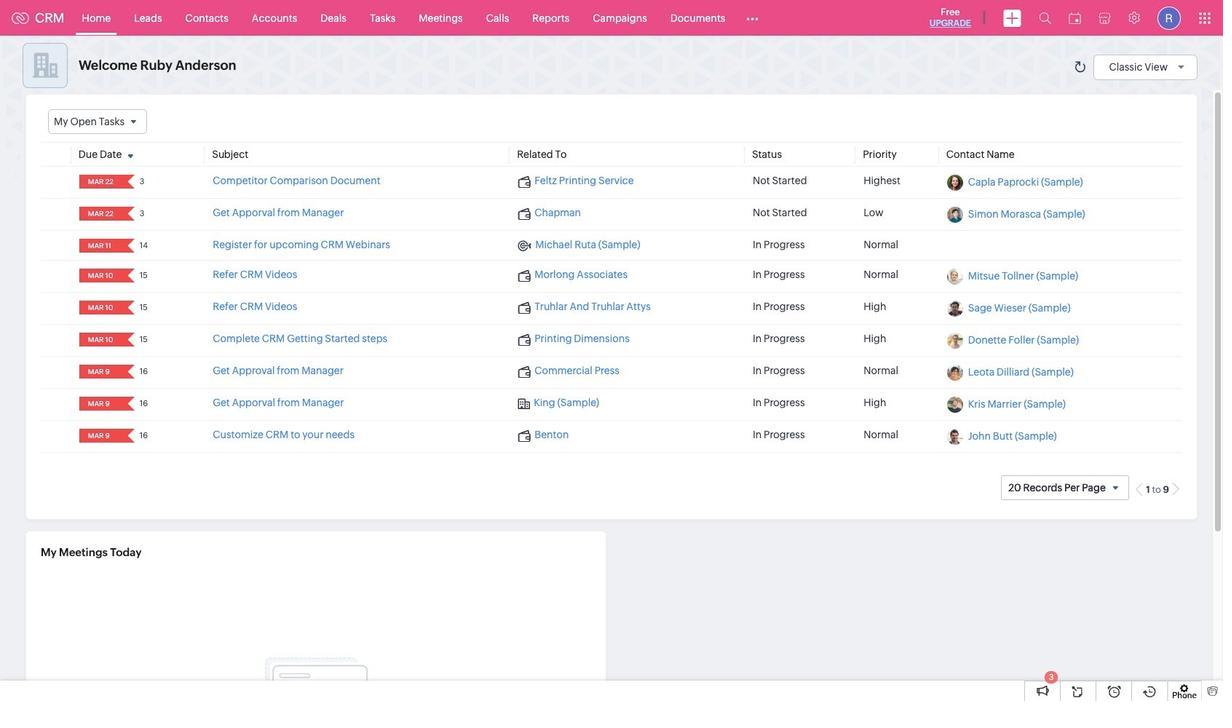 Task type: describe. For each thing, give the bounding box(es) containing it.
search image
[[1039, 12, 1052, 24]]

logo image
[[12, 12, 29, 24]]

create menu element
[[995, 0, 1031, 35]]

profile element
[[1149, 0, 1190, 35]]

profile image
[[1158, 6, 1181, 29]]

search element
[[1031, 0, 1060, 36]]

Other Modules field
[[737, 6, 769, 29]]



Task type: locate. For each thing, give the bounding box(es) containing it.
create menu image
[[1004, 9, 1022, 27]]

calendar image
[[1069, 12, 1082, 24]]

None field
[[48, 109, 147, 134], [84, 175, 118, 189], [84, 207, 118, 221], [84, 239, 118, 253], [84, 269, 118, 283], [84, 301, 118, 315], [84, 333, 118, 347], [84, 365, 118, 379], [84, 397, 118, 411], [84, 429, 118, 443], [48, 109, 147, 134], [84, 175, 118, 189], [84, 207, 118, 221], [84, 239, 118, 253], [84, 269, 118, 283], [84, 301, 118, 315], [84, 333, 118, 347], [84, 365, 118, 379], [84, 397, 118, 411], [84, 429, 118, 443]]



Task type: vqa. For each thing, say whether or not it's contained in the screenshot.
VIEWERS for Viewers can follow the game progress without participating the actual game.
no



